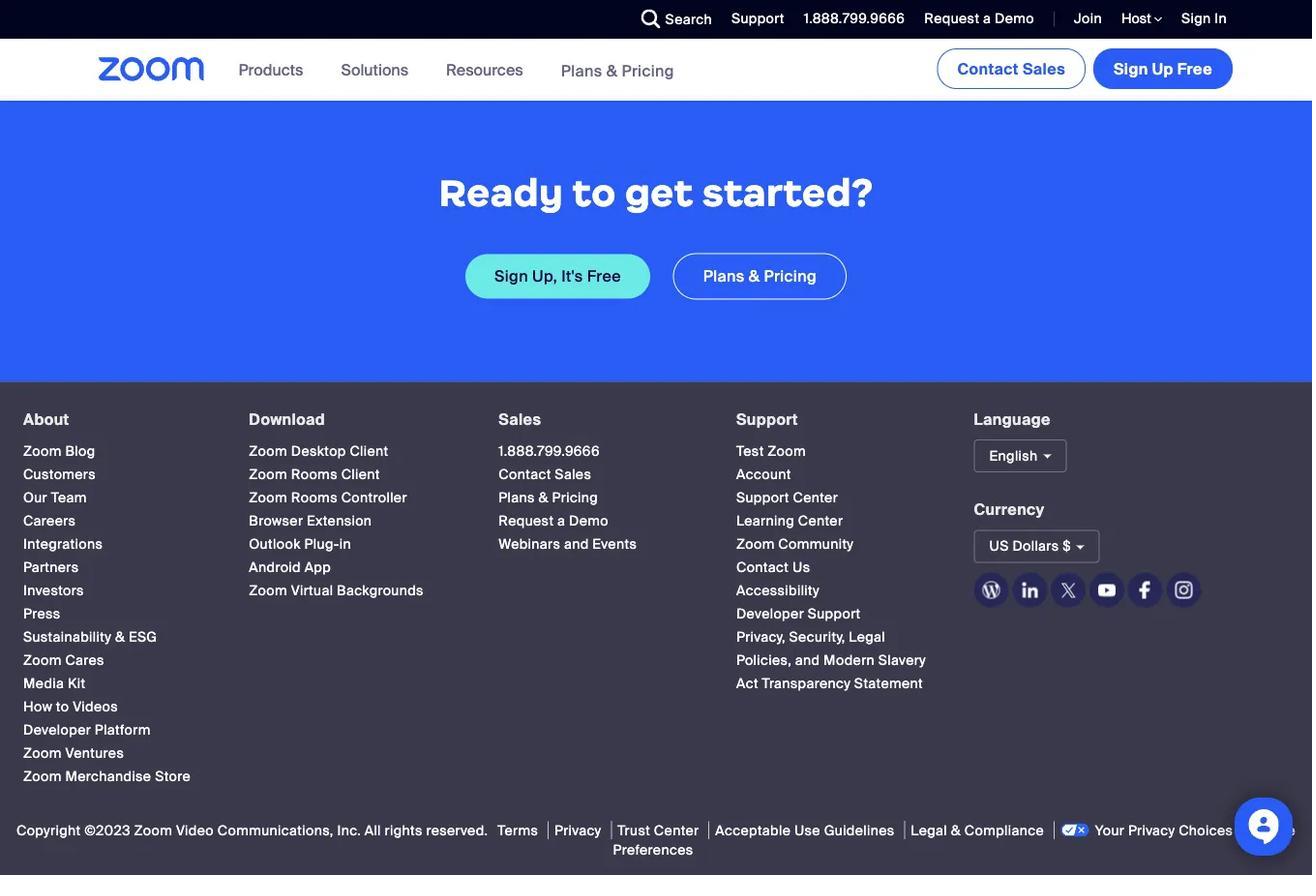 Task type: locate. For each thing, give the bounding box(es) containing it.
sustainability & esg link
[[23, 628, 157, 646]]

request inside 1.888.799.9666 contact sales plans & pricing request a demo webinars and events
[[499, 512, 554, 530]]

contact inside test zoom account support center learning center zoom community contact us accessibility developer support privacy, security, legal policies, and modern slavery act transparency statement
[[737, 558, 789, 576]]

center up preferences
[[654, 822, 700, 839]]

2 horizontal spatial sales
[[1023, 59, 1066, 79]]

1 vertical spatial demo
[[569, 512, 609, 530]]

1 vertical spatial request
[[499, 512, 554, 530]]

0 vertical spatial client
[[350, 442, 389, 460]]

1 horizontal spatial free
[[1178, 59, 1213, 79]]

1 vertical spatial 1.888.799.9666
[[499, 442, 600, 460]]

1 vertical spatial developer
[[23, 721, 91, 739]]

free right it's
[[587, 266, 622, 286]]

legal right guidelines
[[911, 822, 948, 839]]

sign in
[[1182, 10, 1228, 28]]

sign inside button
[[1114, 59, 1149, 79]]

sign for sign up, it's free
[[495, 266, 529, 286]]

webinars and events link
[[499, 535, 637, 553]]

privacy right your
[[1129, 822, 1176, 839]]

center up learning center link
[[793, 488, 839, 506]]

©2023
[[84, 822, 131, 839]]

legal inside test zoom account support center learning center zoom community contact us accessibility developer support privacy, security, legal policies, and modern slavery act transparency statement
[[849, 628, 886, 646]]

sign left up,
[[495, 266, 529, 286]]

pricing down 'started?'
[[764, 266, 817, 286]]

1 vertical spatial contact sales link
[[499, 465, 592, 483]]

0 vertical spatial developer
[[737, 605, 805, 623]]

trust
[[618, 822, 651, 839]]

plans inside product information navigation
[[561, 60, 603, 81]]

video
[[176, 822, 214, 839]]

center up community
[[798, 512, 844, 530]]

1 vertical spatial to
[[56, 698, 69, 715]]

plans
[[561, 60, 603, 81], [704, 266, 745, 286], [499, 488, 535, 506]]

legal up the modern
[[849, 628, 886, 646]]

test zoom link
[[737, 442, 807, 460]]

banner containing contact sales
[[76, 39, 1237, 102]]

2 vertical spatial plans
[[499, 488, 535, 506]]

and inside test zoom account support center learning center zoom community contact us accessibility developer support privacy, security, legal policies, and modern slavery act transparency statement
[[796, 651, 820, 669]]

app
[[305, 558, 331, 576]]

1 privacy from the left
[[555, 822, 602, 839]]

request up contact sales
[[925, 10, 980, 28]]

and up transparency
[[796, 651, 820, 669]]

english
[[990, 447, 1038, 465]]

rights
[[385, 822, 423, 839]]

sales down request a demo
[[1023, 59, 1066, 79]]

pricing inside 1.888.799.9666 contact sales plans & pricing request a demo webinars and events
[[552, 488, 598, 506]]

join link left host
[[1060, 0, 1108, 39]]

sign in link
[[1168, 0, 1237, 39], [1182, 10, 1228, 28]]

legal
[[849, 628, 886, 646], [911, 822, 948, 839]]

1 horizontal spatial a
[[984, 10, 992, 28]]

0 horizontal spatial sign
[[495, 266, 529, 286]]

plans & pricing down 'started?'
[[704, 266, 817, 286]]

request up the webinars
[[499, 512, 554, 530]]

client
[[350, 442, 389, 460], [341, 465, 380, 483]]

sign left in
[[1182, 10, 1212, 28]]

1 horizontal spatial sign
[[1114, 59, 1149, 79]]

plans inside ready to get started? main content
[[704, 266, 745, 286]]

2 vertical spatial sales
[[555, 465, 592, 483]]

0 horizontal spatial legal
[[849, 628, 886, 646]]

pricing down search button at the top
[[622, 60, 675, 81]]

security,
[[790, 628, 846, 646]]

0 horizontal spatial free
[[587, 266, 622, 286]]

2 vertical spatial contact
[[737, 558, 789, 576]]

cookie preferences
[[613, 822, 1296, 859]]

privacy,
[[737, 628, 786, 646]]

contact sales link down 1.888.799.9666 link
[[499, 465, 592, 483]]

sales up 1.888.799.9666 link
[[499, 409, 542, 429]]

demo up webinars and events link
[[569, 512, 609, 530]]

contact down 1.888.799.9666 link
[[499, 465, 552, 483]]

contact up accessibility
[[737, 558, 789, 576]]

0 horizontal spatial privacy
[[555, 822, 602, 839]]

sales inside 1.888.799.9666 contact sales plans & pricing request a demo webinars and events
[[555, 465, 592, 483]]

desktop
[[291, 442, 346, 460]]

copyright
[[16, 822, 81, 839]]

1 vertical spatial sign
[[1114, 59, 1149, 79]]

&
[[607, 60, 618, 81], [749, 266, 760, 286], [539, 488, 549, 506], [115, 628, 125, 646], [952, 822, 961, 839]]

transparency
[[763, 674, 851, 692]]

and inside 1.888.799.9666 contact sales plans & pricing request a demo webinars and events
[[564, 535, 589, 553]]

rooms down desktop
[[291, 465, 338, 483]]

your privacy choices
[[1096, 822, 1234, 839]]

0 vertical spatial contact sales link
[[938, 48, 1086, 89]]

1 vertical spatial plans & pricing
[[704, 266, 817, 286]]

pricing inside product information navigation
[[622, 60, 675, 81]]

0 horizontal spatial and
[[564, 535, 589, 553]]

a up contact sales
[[984, 10, 992, 28]]

plug-
[[304, 535, 340, 553]]

android
[[249, 558, 301, 576]]

2 rooms from the top
[[291, 488, 338, 506]]

free right up
[[1178, 59, 1213, 79]]

1 horizontal spatial privacy
[[1129, 822, 1176, 839]]

0 horizontal spatial 1.888.799.9666
[[499, 442, 600, 460]]

1 vertical spatial pricing
[[764, 266, 817, 286]]

us dollars $
[[990, 537, 1072, 555]]

0 horizontal spatial plans
[[499, 488, 535, 506]]

0 horizontal spatial to
[[56, 698, 69, 715]]

to
[[572, 170, 616, 217], [56, 698, 69, 715]]

solutions button
[[341, 39, 417, 101]]

0 vertical spatial to
[[572, 170, 616, 217]]

to inside main content
[[572, 170, 616, 217]]

2 horizontal spatial sign
[[1182, 10, 1212, 28]]

products button
[[239, 39, 312, 101]]

1 horizontal spatial and
[[796, 651, 820, 669]]

contact sales link down request a demo
[[938, 48, 1086, 89]]

learning
[[737, 512, 795, 530]]

1 horizontal spatial legal
[[911, 822, 948, 839]]

plans & pricing inside ready to get started? main content
[[704, 266, 817, 286]]

android app link
[[249, 558, 331, 576]]

sign up, it's free
[[495, 266, 622, 286]]

free inside button
[[1178, 59, 1213, 79]]

zoom cares link
[[23, 651, 104, 669]]

support
[[732, 10, 785, 28], [737, 409, 799, 429], [737, 488, 790, 506], [808, 605, 861, 623]]

use
[[795, 822, 821, 839]]

1 horizontal spatial to
[[572, 170, 616, 217]]

1.888.799.9666 inside 1.888.799.9666 contact sales plans & pricing request a demo webinars and events
[[499, 442, 600, 460]]

0 horizontal spatial plans & pricing
[[561, 60, 675, 81]]

in
[[340, 535, 351, 553]]

2 vertical spatial pricing
[[552, 488, 598, 506]]

and left events
[[564, 535, 589, 553]]

0 vertical spatial center
[[793, 488, 839, 506]]

started?
[[703, 170, 874, 217]]

1 horizontal spatial sales
[[555, 465, 592, 483]]

1 vertical spatial legal
[[911, 822, 948, 839]]

developer inside test zoom account support center learning center zoom community contact us accessibility developer support privacy, security, legal policies, and modern slavery act transparency statement
[[737, 605, 805, 623]]

$
[[1063, 537, 1072, 555]]

2 vertical spatial sign
[[495, 266, 529, 286]]

0 vertical spatial sign
[[1182, 10, 1212, 28]]

1.888.799.9666 contact sales plans & pricing request a demo webinars and events
[[499, 442, 637, 553]]

sign inside ready to get started? main content
[[495, 266, 529, 286]]

get
[[625, 170, 694, 217]]

0 horizontal spatial pricing
[[552, 488, 598, 506]]

banner
[[76, 39, 1237, 102]]

sign left up
[[1114, 59, 1149, 79]]

zoom rooms client link
[[249, 465, 380, 483]]

1 vertical spatial free
[[587, 266, 622, 286]]

0 vertical spatial request
[[925, 10, 980, 28]]

0 horizontal spatial a
[[558, 512, 566, 530]]

1 horizontal spatial pricing
[[622, 60, 675, 81]]

to down media kit link
[[56, 698, 69, 715]]

plans & pricing down search button at the top
[[561, 60, 675, 81]]

a
[[984, 10, 992, 28], [558, 512, 566, 530]]

sales down 1.888.799.9666 link
[[555, 465, 592, 483]]

platform
[[95, 721, 151, 739]]

rooms down 'zoom rooms client' link
[[291, 488, 338, 506]]

to inside zoom blog customers our team careers integrations partners investors press sustainability & esg zoom cares media kit how to videos developer platform zoom ventures zoom merchandise store
[[56, 698, 69, 715]]

pricing up webinars and events link
[[552, 488, 598, 506]]

free
[[1178, 59, 1213, 79], [587, 266, 622, 286]]

developer down accessibility
[[737, 605, 805, 623]]

privacy left "trust"
[[555, 822, 602, 839]]

contact inside 1.888.799.9666 contact sales plans & pricing request a demo webinars and events
[[499, 465, 552, 483]]

cookie
[[1250, 822, 1296, 839]]

demo inside 1.888.799.9666 contact sales plans & pricing request a demo webinars and events
[[569, 512, 609, 530]]

acceptable
[[716, 822, 791, 839]]

developer
[[737, 605, 805, 623], [23, 721, 91, 739]]

demo
[[995, 10, 1035, 28], [569, 512, 609, 530]]

zoom rooms controller link
[[249, 488, 407, 506]]

ready to get started? main content
[[0, 0, 1313, 382]]

2 horizontal spatial pricing
[[764, 266, 817, 286]]

resources button
[[446, 39, 532, 101]]

0 vertical spatial rooms
[[291, 465, 338, 483]]

1 vertical spatial contact
[[499, 465, 552, 483]]

1 vertical spatial and
[[796, 651, 820, 669]]

terms
[[498, 822, 539, 839]]

1 horizontal spatial plans
[[561, 60, 603, 81]]

1 horizontal spatial 1.888.799.9666
[[804, 10, 906, 28]]

0 vertical spatial free
[[1178, 59, 1213, 79]]

preferences
[[613, 841, 694, 859]]

request a demo link
[[910, 0, 1040, 39], [925, 10, 1035, 28], [499, 512, 609, 530]]

0 horizontal spatial sales
[[499, 409, 542, 429]]

0 vertical spatial plans
[[561, 60, 603, 81]]

developer down how to videos link
[[23, 721, 91, 739]]

to left get
[[572, 170, 616, 217]]

1 vertical spatial a
[[558, 512, 566, 530]]

2 horizontal spatial contact
[[958, 59, 1019, 79]]

center
[[793, 488, 839, 506], [798, 512, 844, 530], [654, 822, 700, 839]]

0 horizontal spatial contact
[[499, 465, 552, 483]]

0 vertical spatial pricing
[[622, 60, 675, 81]]

0 vertical spatial sales
[[1023, 59, 1066, 79]]

support link
[[717, 0, 790, 39], [732, 10, 785, 28], [737, 409, 799, 429]]

0 vertical spatial contact
[[958, 59, 1019, 79]]

2 vertical spatial center
[[654, 822, 700, 839]]

1 horizontal spatial plans & pricing
[[704, 266, 817, 286]]

2 privacy from the left
[[1129, 822, 1176, 839]]

careers link
[[23, 512, 76, 530]]

virtual
[[291, 581, 333, 599]]

zoom desktop client link
[[249, 442, 389, 460]]

contact us link
[[737, 558, 811, 576]]

1 horizontal spatial contact sales link
[[938, 48, 1086, 89]]

ready to get started?
[[439, 170, 874, 217]]

contact sales link
[[938, 48, 1086, 89], [499, 465, 592, 483]]

0 vertical spatial a
[[984, 10, 992, 28]]

1 vertical spatial rooms
[[291, 488, 338, 506]]

contact
[[958, 59, 1019, 79], [499, 465, 552, 483], [737, 558, 789, 576]]

2 horizontal spatial plans
[[704, 266, 745, 286]]

support right search
[[732, 10, 785, 28]]

inc.
[[337, 822, 361, 839]]

a inside 1.888.799.9666 contact sales plans & pricing request a demo webinars and events
[[558, 512, 566, 530]]

0 vertical spatial 1.888.799.9666
[[804, 10, 906, 28]]

trust center link
[[611, 822, 705, 839]]

1 horizontal spatial contact
[[737, 558, 789, 576]]

0 horizontal spatial demo
[[569, 512, 609, 530]]

zoom blog link
[[23, 442, 95, 460]]

integrations link
[[23, 535, 103, 553]]

join link
[[1060, 0, 1108, 39], [1075, 10, 1103, 28]]

0 horizontal spatial request
[[499, 512, 554, 530]]

demo up contact sales
[[995, 10, 1035, 28]]

0 vertical spatial plans & pricing
[[561, 60, 675, 81]]

resources
[[446, 60, 523, 80]]

0 horizontal spatial developer
[[23, 721, 91, 739]]

1 vertical spatial plans
[[704, 266, 745, 286]]

0 vertical spatial legal
[[849, 628, 886, 646]]

1 horizontal spatial developer
[[737, 605, 805, 623]]

0 vertical spatial and
[[564, 535, 589, 553]]

1 horizontal spatial demo
[[995, 10, 1035, 28]]

a up webinars and events link
[[558, 512, 566, 530]]

contact down request a demo
[[958, 59, 1019, 79]]



Task type: vqa. For each thing, say whether or not it's contained in the screenshot.
Browser Extension link
yes



Task type: describe. For each thing, give the bounding box(es) containing it.
1 vertical spatial center
[[798, 512, 844, 530]]

1.888.799.9666 link
[[499, 442, 600, 460]]

learning center link
[[737, 512, 844, 530]]

ready
[[439, 170, 564, 217]]

developer support link
[[737, 605, 861, 623]]

store
[[155, 767, 191, 785]]

partners
[[23, 558, 79, 576]]

policies,
[[737, 651, 792, 669]]

up,
[[533, 266, 558, 286]]

sign up, it's free link
[[466, 254, 651, 299]]

outlook
[[249, 535, 301, 553]]

compliance
[[965, 822, 1045, 839]]

customers link
[[23, 465, 96, 483]]

zoom community link
[[737, 535, 854, 553]]

product information navigation
[[224, 39, 689, 102]]

zoom blog customers our team careers integrations partners investors press sustainability & esg zoom cares media kit how to videos developer platform zoom ventures zoom merchandise store
[[23, 442, 191, 785]]

community
[[779, 535, 854, 553]]

language
[[975, 409, 1051, 429]]

acceptable use guidelines link
[[709, 822, 901, 839]]

plans & pricing inside product information navigation
[[561, 60, 675, 81]]

sign up free button
[[1094, 48, 1233, 89]]

support center link
[[737, 488, 839, 506]]

support down account 'link'
[[737, 488, 790, 506]]

events
[[593, 535, 637, 553]]

your
[[1096, 822, 1125, 839]]

contact sales link inside meetings navigation
[[938, 48, 1086, 89]]

it's
[[562, 266, 583, 286]]

zoom desktop client zoom rooms client zoom rooms controller browser extension outlook plug-in android app zoom virtual backgrounds
[[249, 442, 424, 599]]

act
[[737, 674, 759, 692]]

browser
[[249, 512, 303, 530]]

slavery
[[879, 651, 927, 669]]

request a demo
[[925, 10, 1035, 28]]

controller
[[341, 488, 407, 506]]

sales link
[[499, 409, 542, 429]]

our
[[23, 488, 47, 506]]

support up security,
[[808, 605, 861, 623]]

free inside ready to get started? main content
[[587, 266, 622, 286]]

host button
[[1122, 10, 1163, 28]]

outlook plug-in link
[[249, 535, 351, 553]]

privacy link
[[548, 822, 608, 839]]

about link
[[23, 409, 69, 429]]

currency
[[975, 500, 1045, 520]]

how
[[23, 698, 52, 715]]

0 vertical spatial demo
[[995, 10, 1035, 28]]

reserved.
[[426, 822, 488, 839]]

1.888.799.9666 for 1.888.799.9666
[[804, 10, 906, 28]]

1.888.799.9666 for 1.888.799.9666 contact sales plans & pricing request a demo webinars and events
[[499, 442, 600, 460]]

integrations
[[23, 535, 103, 553]]

1 horizontal spatial request
[[925, 10, 980, 28]]

sign for sign in
[[1182, 10, 1212, 28]]

account link
[[737, 465, 792, 483]]

about
[[23, 409, 69, 429]]

your privacy choices link
[[1054, 822, 1240, 839]]

join link up meetings navigation
[[1075, 10, 1103, 28]]

webinars
[[499, 535, 561, 553]]

dollars
[[1013, 537, 1060, 555]]

browser extension link
[[249, 512, 372, 530]]

media
[[23, 674, 64, 692]]

cares
[[65, 651, 104, 669]]

& inside ready to get started? main content
[[749, 266, 760, 286]]

acceptable use guidelines
[[716, 822, 895, 839]]

plans inside 1.888.799.9666 contact sales plans & pricing request a demo webinars and events
[[499, 488, 535, 506]]

cookie preferences link
[[613, 822, 1296, 859]]

0 horizontal spatial contact sales link
[[499, 465, 592, 483]]

account
[[737, 465, 792, 483]]

blog
[[65, 442, 95, 460]]

videos
[[73, 698, 118, 715]]

choices
[[1179, 822, 1234, 839]]

sign up free
[[1114, 59, 1213, 79]]

trust center
[[618, 822, 700, 839]]

pricing inside ready to get started? main content
[[764, 266, 817, 286]]

modern
[[824, 651, 875, 669]]

sign for sign up free
[[1114, 59, 1149, 79]]

accessibility link
[[737, 581, 820, 599]]

& inside product information navigation
[[607, 60, 618, 81]]

1 rooms from the top
[[291, 465, 338, 483]]

test
[[737, 442, 765, 460]]

copyright ©2023 zoom video communications, inc. all rights reserved. terms
[[16, 822, 539, 839]]

us
[[793, 558, 811, 576]]

& inside zoom blog customers our team careers integrations partners investors press sustainability & esg zoom cares media kit how to videos developer platform zoom ventures zoom merchandise store
[[115, 628, 125, 646]]

plans & pricing link inside ready to get started? main content
[[674, 253, 847, 300]]

host
[[1122, 10, 1155, 28]]

team
[[51, 488, 87, 506]]

our team link
[[23, 488, 87, 506]]

legal & compliance
[[911, 822, 1045, 839]]

zoom logo image
[[99, 57, 205, 81]]

extension
[[307, 512, 372, 530]]

1 vertical spatial sales
[[499, 409, 542, 429]]

how to videos link
[[23, 698, 118, 715]]

search
[[666, 10, 713, 28]]

contact sales
[[958, 59, 1066, 79]]

statement
[[855, 674, 924, 692]]

investors link
[[23, 581, 84, 599]]

zoom merchandise store link
[[23, 767, 191, 785]]

accessibility
[[737, 581, 820, 599]]

developer inside zoom blog customers our team careers integrations partners investors press sustainability & esg zoom cares media kit how to videos developer platform zoom ventures zoom merchandise store
[[23, 721, 91, 739]]

legal & compliance link
[[905, 822, 1051, 839]]

meetings navigation
[[934, 39, 1237, 93]]

1 vertical spatial client
[[341, 465, 380, 483]]

investors
[[23, 581, 84, 599]]

zoom virtual backgrounds link
[[249, 581, 424, 599]]

us dollars $ button
[[975, 530, 1100, 563]]

press link
[[23, 605, 61, 623]]

& inside 1.888.799.9666 contact sales plans & pricing request a demo webinars and events
[[539, 488, 549, 506]]

guidelines
[[825, 822, 895, 839]]

contact inside meetings navigation
[[958, 59, 1019, 79]]

sales inside meetings navigation
[[1023, 59, 1066, 79]]

ventures
[[65, 744, 124, 762]]

backgrounds
[[337, 581, 424, 599]]

support up the test zoom link
[[737, 409, 799, 429]]

esg
[[129, 628, 157, 646]]



